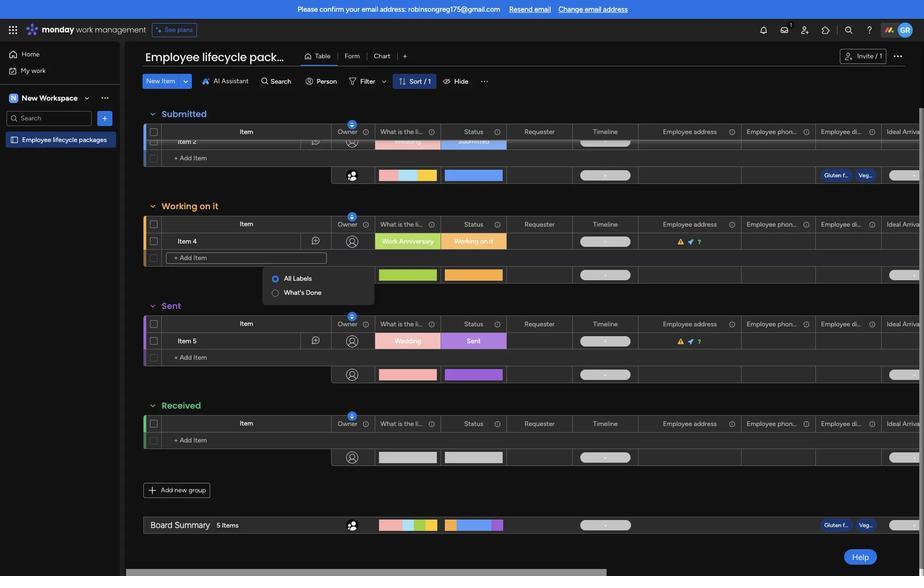 Task type: locate. For each thing, give the bounding box(es) containing it.
1 vertical spatial packages
[[79, 136, 107, 144]]

email
[[362, 5, 378, 14], [534, 5, 551, 14], [585, 5, 602, 14]]

0 vertical spatial vegan
[[859, 172, 875, 178]]

greg robinson image
[[898, 23, 913, 38]]

ideal arrival d for 2nd ideal arrival d field from the top
[[887, 220, 924, 228]]

column information image
[[362, 128, 370, 136], [494, 128, 501, 136], [869, 128, 876, 136], [362, 221, 370, 228], [494, 221, 501, 228], [362, 321, 370, 328], [729, 321, 736, 328], [869, 321, 876, 328], [362, 420, 370, 428], [494, 420, 501, 428], [729, 420, 736, 428], [803, 420, 810, 428], [869, 420, 876, 428]]

0 vertical spatial question image
[[698, 239, 702, 245]]

0 vertical spatial lifecycle
[[202, 49, 247, 65]]

0 horizontal spatial working
[[162, 200, 197, 212]]

on
[[200, 200, 211, 212], [480, 238, 488, 246]]

email right your
[[362, 5, 378, 14]]

4 owner field from the top
[[335, 419, 360, 429]]

Ideal Arrival D field
[[885, 127, 924, 137], [885, 219, 924, 230], [885, 319, 924, 329], [885, 419, 924, 429]]

3 sort desc image from the top
[[350, 313, 354, 320]]

3 employee address field from the top
[[661, 319, 719, 329]]

0 vertical spatial warning image
[[678, 239, 685, 245]]

2 d from the top
[[923, 220, 924, 228]]

0 horizontal spatial sent
[[162, 300, 181, 312]]

status for 2nd status field from the bottom of the page
[[464, 320, 483, 328]]

person
[[317, 77, 337, 85]]

1 number from the top
[[798, 128, 821, 136]]

working inside field
[[162, 200, 197, 212]]

packages
[[249, 49, 304, 65], [79, 136, 107, 144]]

Search field
[[268, 75, 297, 88]]

1 horizontal spatial employee lifecycle packages
[[145, 49, 304, 65]]

sent
[[162, 300, 181, 312], [467, 337, 481, 345]]

1 rocket image from the top
[[688, 239, 695, 245]]

1 vertical spatial lifecycle
[[53, 136, 77, 144]]

ideal arrival d for 2nd ideal arrival d field from the bottom
[[887, 320, 924, 328]]

0 vertical spatial packages
[[249, 49, 304, 65]]

1 event? from the top
[[426, 128, 446, 136]]

Requester field
[[522, 127, 557, 137], [522, 219, 557, 230], [522, 319, 557, 329], [522, 419, 557, 429]]

4 the from the top
[[404, 420, 414, 428]]

1 employee address field from the top
[[661, 127, 719, 137]]

1 vertical spatial vegan
[[859, 522, 875, 529]]

1 vertical spatial submitted
[[458, 137, 489, 145]]

0 vertical spatial 1
[[880, 52, 882, 60]]

change
[[559, 5, 583, 14]]

sort desc image
[[350, 121, 354, 128], [350, 214, 354, 220], [350, 313, 354, 320]]

column information image
[[428, 128, 436, 136], [729, 128, 736, 136], [803, 128, 810, 136], [428, 221, 436, 228], [729, 221, 736, 228], [803, 221, 810, 228], [869, 221, 876, 228], [428, 321, 436, 328], [494, 321, 501, 328], [803, 321, 810, 328], [428, 420, 436, 428]]

1 horizontal spatial email
[[534, 5, 551, 14]]

lifecycle down search in workspace field
[[53, 136, 77, 144]]

owner
[[338, 128, 357, 136], [338, 220, 357, 228], [338, 320, 357, 328], [338, 420, 357, 428]]

1 phone from the top
[[778, 128, 796, 136]]

1 vertical spatial /
[[424, 77, 427, 85]]

0 horizontal spatial /
[[424, 77, 427, 85]]

0 horizontal spatial 1
[[428, 77, 431, 85]]

sort / 1
[[410, 77, 431, 85]]

0 vertical spatial new
[[146, 77, 160, 85]]

resend email link
[[509, 5, 551, 14]]

packages up search field
[[249, 49, 304, 65]]

item 2
[[178, 138, 197, 146]]

on inside field
[[200, 200, 211, 212]]

0 vertical spatial gluten
[[824, 172, 842, 178]]

packages inside list box
[[79, 136, 107, 144]]

3 life from the top
[[416, 320, 425, 328]]

/ for sort
[[424, 77, 427, 85]]

email for change email address
[[585, 5, 602, 14]]

workspace options image
[[100, 93, 110, 103]]

option
[[0, 131, 120, 133]]

life
[[416, 128, 425, 136], [416, 220, 425, 228], [416, 320, 425, 328], [416, 420, 425, 428]]

1 vertical spatial gluten
[[824, 522, 842, 529]]

1
[[880, 52, 882, 60], [428, 77, 431, 85]]

4 number from the top
[[798, 420, 821, 428]]

1 free from the top
[[843, 172, 853, 178]]

rocket image
[[688, 239, 695, 245], [688, 339, 695, 345]]

1 vertical spatial 1
[[428, 77, 431, 85]]

2 the from the top
[[404, 220, 414, 228]]

Status field
[[462, 127, 486, 137], [462, 219, 486, 230], [462, 319, 486, 329], [462, 419, 486, 429]]

0 vertical spatial employee lifecycle packages
[[145, 49, 304, 65]]

event? for third what is the life event? field from the bottom
[[426, 220, 446, 228]]

menu image
[[480, 77, 489, 86]]

1 horizontal spatial sent
[[467, 337, 481, 345]]

0 horizontal spatial on
[[200, 200, 211, 212]]

confirm
[[320, 5, 344, 14]]

/ for invite
[[875, 52, 878, 60]]

new item
[[146, 77, 175, 85]]

1 vertical spatial new
[[22, 93, 38, 102]]

1 vertical spatial gluten free
[[824, 522, 853, 529]]

4 what is the life event? field from the top
[[378, 419, 446, 429]]

1 sort desc image from the top
[[350, 121, 354, 128]]

select product image
[[8, 25, 18, 35]]

2 dietary from the top
[[852, 220, 872, 228]]

4 owner from the top
[[338, 420, 357, 428]]

0 horizontal spatial new
[[22, 93, 38, 102]]

0 vertical spatial gluten free
[[824, 172, 853, 178]]

0 horizontal spatial employee lifecycle packages
[[22, 136, 107, 144]]

1 horizontal spatial work
[[76, 24, 93, 35]]

options image
[[892, 50, 903, 61]]

1 vertical spatial work
[[31, 67, 46, 75]]

2 vertical spatial sort desc image
[[350, 313, 354, 320]]

1 vertical spatial warning image
[[678, 339, 685, 345]]

new left angle down icon
[[146, 77, 160, 85]]

2 warning image from the top
[[678, 339, 685, 345]]

1 horizontal spatial packages
[[249, 49, 304, 65]]

2 restriction from the top
[[874, 220, 904, 228]]

/ right invite
[[875, 52, 878, 60]]

1 horizontal spatial /
[[875, 52, 878, 60]]

1 vertical spatial working on it
[[454, 238, 493, 246]]

What is the life event? field
[[378, 127, 446, 137], [378, 219, 446, 230], [378, 319, 446, 329], [378, 419, 446, 429]]

question image
[[698, 239, 702, 245], [698, 339, 702, 345]]

1 horizontal spatial 1
[[880, 52, 882, 60]]

public board image
[[10, 135, 19, 144]]

employee lifecycle packages up the ai assistant button
[[145, 49, 304, 65]]

2 question image from the top
[[698, 339, 702, 345]]

0 vertical spatial wedding
[[395, 137, 421, 145]]

1 horizontal spatial it
[[489, 238, 493, 246]]

1 gluten from the top
[[824, 172, 842, 178]]

angle down image
[[183, 78, 188, 85]]

1 vertical spatial employee lifecycle packages
[[22, 136, 107, 144]]

1 what from the top
[[380, 128, 396, 136]]

1 vertical spatial sent
[[467, 337, 481, 345]]

/ right sort
[[424, 77, 427, 85]]

0 vertical spatial work
[[76, 24, 93, 35]]

employee address
[[663, 128, 717, 136], [663, 220, 717, 228], [663, 320, 717, 328], [663, 420, 717, 428]]

Employee lifecycle packages field
[[143, 49, 304, 65]]

employee dietary restriction
[[821, 128, 904, 136], [821, 220, 904, 228], [821, 320, 904, 328], [821, 420, 904, 428]]

please confirm your email address: robinsongreg175@gmail.com
[[298, 5, 500, 14]]

1 vertical spatial 5
[[217, 521, 220, 529]]

1 what is the life event? from the top
[[380, 128, 446, 136]]

resend email
[[509, 5, 551, 14]]

1 is from the top
[[398, 128, 403, 136]]

ideal
[[887, 128, 901, 136], [887, 220, 901, 228], [887, 320, 901, 328], [887, 420, 901, 428]]

1 vertical spatial question image
[[698, 339, 702, 345]]

2 status from the top
[[464, 220, 483, 228]]

phone
[[778, 128, 796, 136], [778, 220, 796, 228], [778, 320, 796, 328], [778, 420, 796, 428]]

1 horizontal spatial working on it
[[454, 238, 493, 246]]

employee lifecycle packages inside list box
[[22, 136, 107, 144]]

2 horizontal spatial email
[[585, 5, 602, 14]]

monday work management
[[42, 24, 146, 35]]

form button
[[338, 49, 367, 64]]

help image
[[865, 25, 874, 35]]

sort desc image for fourth owner field from the bottom of the page
[[350, 121, 354, 128]]

working on it
[[162, 200, 218, 212], [454, 238, 493, 246]]

employee lifecycle packages down search in workspace field
[[22, 136, 107, 144]]

0 vertical spatial 5
[[193, 337, 197, 345]]

0 vertical spatial rocket image
[[688, 239, 695, 245]]

0 horizontal spatial lifecycle
[[53, 136, 77, 144]]

1 horizontal spatial new
[[146, 77, 160, 85]]

+ Add Item text field
[[166, 153, 327, 164], [166, 253, 327, 264], [166, 352, 327, 364], [166, 435, 327, 446]]

1 vertical spatial free
[[843, 522, 853, 529]]

/
[[875, 52, 878, 60], [424, 77, 427, 85]]

employee phone number
[[747, 128, 821, 136], [747, 220, 821, 228], [747, 320, 821, 328], [747, 420, 821, 428]]

0 horizontal spatial work
[[31, 67, 46, 75]]

1 vertical spatial working
[[454, 238, 479, 246]]

lifecycle
[[202, 49, 247, 65], [53, 136, 77, 144]]

warning image
[[678, 239, 685, 245], [678, 339, 685, 345]]

1 vertical spatial on
[[480, 238, 488, 246]]

1 status from the top
[[464, 128, 483, 136]]

working
[[162, 200, 197, 212], [454, 238, 479, 246]]

vegan
[[859, 172, 875, 178], [859, 522, 875, 529]]

inbox image
[[780, 25, 789, 35]]

ideal arrival d
[[887, 128, 924, 136], [887, 220, 924, 228], [887, 320, 924, 328], [887, 420, 924, 428]]

0 horizontal spatial packages
[[79, 136, 107, 144]]

dietary
[[852, 128, 872, 136], [852, 220, 872, 228], [852, 320, 872, 328], [852, 420, 872, 428]]

0 vertical spatial on
[[200, 200, 211, 212]]

Employee address field
[[661, 127, 719, 137], [661, 219, 719, 230], [661, 319, 719, 329], [661, 419, 719, 429]]

1 right sort
[[428, 77, 431, 85]]

Submitted field
[[159, 108, 209, 120]]

1 vertical spatial rocket image
[[688, 339, 695, 345]]

0 horizontal spatial submitted
[[162, 108, 207, 120]]

0 vertical spatial working on it
[[162, 200, 218, 212]]

packages down options image at the left
[[79, 136, 107, 144]]

1 life from the top
[[416, 128, 425, 136]]

free
[[843, 172, 853, 178], [843, 522, 853, 529]]

1 arrival from the top
[[903, 128, 921, 136]]

0 horizontal spatial working on it
[[162, 200, 218, 212]]

robinsongreg175@gmail.com
[[408, 5, 500, 14]]

see plans
[[164, 26, 193, 34]]

0 vertical spatial it
[[213, 200, 218, 212]]

sort
[[410, 77, 422, 85]]

assistant
[[222, 77, 249, 85]]

your
[[346, 5, 360, 14]]

number for third employee phone number field
[[798, 320, 821, 328]]

4 employee address from the top
[[663, 420, 717, 428]]

is
[[398, 128, 403, 136], [398, 220, 403, 228], [398, 320, 403, 328], [398, 420, 403, 428]]

new inside new item button
[[146, 77, 160, 85]]

0 vertical spatial free
[[843, 172, 853, 178]]

/ inside invite / 1 button
[[875, 52, 878, 60]]

4 d from the top
[[923, 420, 924, 428]]

d
[[923, 128, 924, 136], [923, 220, 924, 228], [923, 320, 924, 328], [923, 420, 924, 428]]

3 is from the top
[[398, 320, 403, 328]]

0 horizontal spatial email
[[362, 5, 378, 14]]

work
[[76, 24, 93, 35], [31, 67, 46, 75]]

person button
[[302, 74, 343, 89]]

work right my
[[31, 67, 46, 75]]

email right change
[[585, 5, 602, 14]]

email right resend
[[534, 5, 551, 14]]

event? for 1st what is the life event? field from the bottom
[[426, 420, 446, 428]]

chart button
[[367, 49, 398, 64]]

working on it inside field
[[162, 200, 218, 212]]

3 employee address from the top
[[663, 320, 717, 328]]

Working on it field
[[159, 200, 221, 213]]

Timeline field
[[591, 127, 620, 137], [591, 219, 620, 230], [591, 319, 620, 329], [591, 419, 620, 429]]

timeline for second timeline field from the bottom of the page
[[593, 320, 618, 328]]

0 vertical spatial working
[[162, 200, 197, 212]]

2 requester field from the top
[[522, 219, 557, 230]]

1 horizontal spatial on
[[480, 238, 488, 246]]

Received field
[[159, 400, 203, 412]]

1 horizontal spatial lifecycle
[[202, 49, 247, 65]]

3 number from the top
[[798, 320, 821, 328]]

employee
[[145, 49, 199, 65], [663, 128, 692, 136], [747, 128, 776, 136], [821, 128, 850, 136], [22, 136, 51, 144], [663, 220, 692, 228], [747, 220, 776, 228], [821, 220, 850, 228], [663, 320, 692, 328], [747, 320, 776, 328], [821, 320, 850, 328], [663, 420, 692, 428], [747, 420, 776, 428], [821, 420, 850, 428]]

event?
[[426, 128, 446, 136], [426, 220, 446, 228], [426, 320, 446, 328], [426, 420, 446, 428]]

status
[[464, 128, 483, 136], [464, 220, 483, 228], [464, 320, 483, 328], [464, 420, 483, 428]]

2 gluten free from the top
[[824, 522, 853, 529]]

0 vertical spatial /
[[875, 52, 878, 60]]

add new group button
[[143, 483, 210, 498]]

1 employee phone number field from the top
[[745, 127, 821, 137]]

invite / 1 button
[[840, 49, 887, 64]]

new right the n
[[22, 93, 38, 102]]

the
[[404, 128, 414, 136], [404, 220, 414, 228], [404, 320, 414, 328], [404, 420, 414, 428]]

work for monday
[[76, 24, 93, 35]]

1 ideal arrival d from the top
[[887, 128, 924, 136]]

1 warning image from the top
[[678, 239, 685, 245]]

3 phone from the top
[[778, 320, 796, 328]]

3 timeline from the top
[[593, 320, 618, 328]]

1 horizontal spatial 5
[[217, 521, 220, 529]]

3 status field from the top
[[462, 319, 486, 329]]

wedding
[[395, 137, 421, 145], [395, 337, 421, 345]]

1 owner field from the top
[[335, 127, 360, 137]]

2 what is the life event? from the top
[[380, 220, 446, 228]]

3 ideal arrival d field from the top
[[885, 319, 924, 329]]

3 ideal from the top
[[887, 320, 901, 328]]

status for first status field from the bottom
[[464, 420, 483, 428]]

2 status field from the top
[[462, 219, 486, 230]]

4 status from the top
[[464, 420, 483, 428]]

3 what is the life event? field from the top
[[378, 319, 446, 329]]

group
[[189, 486, 206, 494]]

Employee dietary restriction field
[[819, 127, 904, 137], [819, 219, 904, 230], [819, 319, 904, 329], [819, 419, 904, 429]]

filter
[[360, 77, 375, 85]]

submitted inside submitted field
[[162, 108, 207, 120]]

1 vertical spatial sort desc image
[[350, 214, 354, 220]]

4 event? from the top
[[426, 420, 446, 428]]

Employee phone number field
[[745, 127, 821, 137], [745, 219, 821, 230], [745, 319, 821, 329], [745, 419, 821, 429]]

Owner field
[[335, 127, 360, 137], [335, 219, 360, 230], [335, 319, 360, 329], [335, 419, 360, 429]]

lifecycle up the ai assistant button
[[202, 49, 247, 65]]

invite / 1
[[857, 52, 882, 60]]

restriction
[[874, 128, 904, 136], [874, 220, 904, 228], [874, 320, 904, 328], [874, 420, 904, 428]]

new inside workspace selection element
[[22, 93, 38, 102]]

plans
[[177, 26, 193, 34]]

1 right invite
[[880, 52, 882, 60]]

rocket image for second question icon from the bottom of the page
[[688, 239, 695, 245]]

1 gluten free from the top
[[824, 172, 853, 178]]

form
[[345, 52, 360, 60]]

1 ideal from the top
[[887, 128, 901, 136]]

0 horizontal spatial it
[[213, 200, 218, 212]]

timeline for 1st timeline field from the bottom
[[593, 420, 618, 428]]

it inside field
[[213, 200, 218, 212]]

0 vertical spatial sort desc image
[[350, 121, 354, 128]]

3 employee dietary restriction field from the top
[[819, 319, 904, 329]]

event? for first what is the life event? field from the top
[[426, 128, 446, 136]]

2 event? from the top
[[426, 220, 446, 228]]

gluten free
[[824, 172, 853, 178], [824, 522, 853, 529]]

4 arrival from the top
[[903, 420, 921, 428]]

new
[[175, 486, 187, 494]]

2 employee dietary restriction field from the top
[[819, 219, 904, 230]]

what is the life event?
[[380, 128, 446, 136], [380, 220, 446, 228], [380, 320, 446, 328], [380, 420, 446, 428]]

0 vertical spatial submitted
[[162, 108, 207, 120]]

number
[[798, 128, 821, 136], [798, 220, 821, 228], [798, 320, 821, 328], [798, 420, 821, 428]]

1 timeline from the top
[[593, 128, 618, 136]]

2 ideal arrival d from the top
[[887, 220, 924, 228]]

see plans button
[[152, 23, 197, 37]]

work inside 'button'
[[31, 67, 46, 75]]

1 inside button
[[880, 52, 882, 60]]

please
[[298, 5, 318, 14]]

new item button
[[143, 74, 179, 89]]

3 ideal arrival d from the top
[[887, 320, 924, 328]]

0 vertical spatial sent
[[162, 300, 181, 312]]

ideal arrival d for first ideal arrival d field from the bottom of the page
[[887, 420, 924, 428]]

change email address link
[[559, 5, 628, 14]]

0 horizontal spatial 5
[[193, 337, 197, 345]]

employee lifecycle packages
[[145, 49, 304, 65], [22, 136, 107, 144]]

packages inside field
[[249, 49, 304, 65]]

5
[[193, 337, 197, 345], [217, 521, 220, 529]]

new for new item
[[146, 77, 160, 85]]

sent inside field
[[162, 300, 181, 312]]

2 life from the top
[[416, 220, 425, 228]]

work right monday
[[76, 24, 93, 35]]

new workspace
[[22, 93, 78, 102]]

what's
[[284, 289, 304, 297]]

1 dietary from the top
[[852, 128, 872, 136]]

4
[[193, 238, 197, 246]]

3 employee phone number field from the top
[[745, 319, 821, 329]]

arrival
[[903, 128, 921, 136], [903, 220, 921, 228], [903, 320, 921, 328], [903, 420, 921, 428]]

1 what is the life event? field from the top
[[378, 127, 446, 137]]

resend
[[509, 5, 533, 14]]

1 vertical spatial wedding
[[395, 337, 421, 345]]

gluten
[[824, 172, 842, 178], [824, 522, 842, 529]]

labels
[[293, 275, 312, 283]]

4 employee phone number field from the top
[[745, 419, 821, 429]]

Search in workspace field
[[20, 113, 79, 124]]

notifications image
[[759, 25, 769, 35]]

4 status field from the top
[[462, 419, 486, 429]]

3 email from the left
[[585, 5, 602, 14]]



Task type: vqa. For each thing, say whether or not it's contained in the screenshot.
4th Employee dietary restriction from the bottom of the page
yes



Task type: describe. For each thing, give the bounding box(es) containing it.
1 the from the top
[[404, 128, 414, 136]]

apps image
[[821, 25, 831, 35]]

employee lifecycle packages list box
[[0, 130, 120, 275]]

home button
[[6, 47, 101, 62]]

timeline for first timeline field from the top of the page
[[593, 128, 618, 136]]

2 arrival from the top
[[903, 220, 921, 228]]

2 gluten from the top
[[824, 522, 842, 529]]

4 is from the top
[[398, 420, 403, 428]]

3 timeline field from the top
[[591, 319, 620, 329]]

work for my
[[31, 67, 46, 75]]

4 ideal from the top
[[887, 420, 901, 428]]

received
[[162, 400, 201, 412]]

1 wedding from the top
[[395, 137, 421, 145]]

anniversary
[[399, 238, 434, 246]]

3 what from the top
[[380, 320, 396, 328]]

employee inside list box
[[22, 136, 51, 144]]

1 employee phone number from the top
[[747, 128, 821, 136]]

1 employee dietary restriction field from the top
[[819, 127, 904, 137]]

workspace
[[39, 93, 78, 102]]

workspace image
[[9, 93, 18, 103]]

4 what is the life event? from the top
[[380, 420, 446, 428]]

4 ideal arrival d field from the top
[[885, 419, 924, 429]]

work anniversary
[[382, 238, 434, 246]]

v2 search image
[[261, 76, 268, 87]]

n
[[11, 94, 16, 102]]

3 the from the top
[[404, 320, 414, 328]]

3 owner from the top
[[338, 320, 357, 328]]

work
[[382, 238, 398, 246]]

2 timeline field from the top
[[591, 219, 620, 230]]

4 timeline field from the top
[[591, 419, 620, 429]]

1 question image from the top
[[698, 239, 702, 245]]

filter button
[[345, 74, 390, 89]]

add new group
[[161, 486, 206, 494]]

4 phone from the top
[[778, 420, 796, 428]]

3 what is the life event? from the top
[[380, 320, 446, 328]]

employee lifecycle packages inside field
[[145, 49, 304, 65]]

workspace selection element
[[9, 92, 79, 104]]

1 owner from the top
[[338, 128, 357, 136]]

2 vegan from the top
[[859, 522, 875, 529]]

address:
[[380, 5, 406, 14]]

1 requester field from the top
[[522, 127, 557, 137]]

4 requester from the top
[[525, 420, 555, 428]]

item inside button
[[162, 77, 175, 85]]

2 ideal arrival d field from the top
[[885, 219, 924, 230]]

1 vertical spatial it
[[489, 238, 493, 246]]

1 for invite / 1
[[880, 52, 882, 60]]

3 d from the top
[[923, 320, 924, 328]]

5 items
[[217, 521, 239, 529]]

status for second status field from the top
[[464, 220, 483, 228]]

3 employee dietary restriction from the top
[[821, 320, 904, 328]]

ideal arrival d for first ideal arrival d field from the top
[[887, 128, 924, 136]]

2 owner field from the top
[[335, 219, 360, 230]]

my
[[21, 67, 30, 75]]

rocket image for 1st question icon from the bottom of the page
[[688, 339, 695, 345]]

ai
[[214, 77, 220, 85]]

2 owner from the top
[[338, 220, 357, 228]]

lifecycle inside field
[[202, 49, 247, 65]]

hide button
[[439, 74, 474, 89]]

search everything image
[[844, 25, 854, 35]]

2 phone from the top
[[778, 220, 796, 228]]

1 vegan from the top
[[859, 172, 875, 178]]

my work button
[[6, 63, 101, 78]]

status for fourth status field from the bottom of the page
[[464, 128, 483, 136]]

sort desc image for third owner field
[[350, 313, 354, 320]]

2 employee phone number field from the top
[[745, 219, 821, 230]]

1 status field from the top
[[462, 127, 486, 137]]

ai logo image
[[202, 78, 210, 85]]

chart
[[374, 52, 391, 60]]

add
[[161, 486, 173, 494]]

1 horizontal spatial submitted
[[458, 137, 489, 145]]

4 what from the top
[[380, 420, 396, 428]]

item 4
[[178, 238, 197, 246]]

home
[[22, 50, 40, 58]]

email for resend email
[[534, 5, 551, 14]]

hide
[[454, 77, 468, 85]]

4 employee phone number from the top
[[747, 420, 821, 428]]

2 wedding from the top
[[395, 337, 421, 345]]

3 dietary from the top
[[852, 320, 872, 328]]

number for third employee phone number field from the bottom
[[798, 220, 821, 228]]

item 5
[[178, 337, 197, 345]]

timeline for 3rd timeline field from the bottom of the page
[[593, 220, 618, 228]]

4 employee dietary restriction from the top
[[821, 420, 904, 428]]

items
[[222, 521, 239, 529]]

2 employee address from the top
[[663, 220, 717, 228]]

3 restriction from the top
[[874, 320, 904, 328]]

sort desc image
[[350, 413, 354, 420]]

number for 4th employee phone number field from the top of the page
[[798, 420, 821, 428]]

summary
[[175, 520, 210, 530]]

monday
[[42, 24, 74, 35]]

warning image for rocket image for second question icon from the bottom of the page
[[678, 239, 685, 245]]

1 image
[[787, 19, 795, 30]]

my work
[[21, 67, 46, 75]]

table button
[[301, 49, 338, 64]]

1 email from the left
[[362, 5, 378, 14]]

all labels
[[284, 275, 312, 283]]

4 dietary from the top
[[852, 420, 872, 428]]

3 arrival from the top
[[903, 320, 921, 328]]

invite members image
[[800, 25, 810, 35]]

arrow down image
[[379, 76, 390, 87]]

number for fourth employee phone number field from the bottom
[[798, 128, 821, 136]]

1 employee address from the top
[[663, 128, 717, 136]]

1 d from the top
[[923, 128, 924, 136]]

board summary
[[151, 520, 210, 530]]

help
[[852, 552, 869, 562]]

warning image for rocket image corresponding to 1st question icon from the bottom of the page
[[678, 339, 685, 345]]

2 employee dietary restriction from the top
[[821, 220, 904, 228]]

ai assistant
[[214, 77, 249, 85]]

2 what from the top
[[380, 220, 396, 228]]

add view image
[[403, 53, 407, 60]]

ai assistant button
[[199, 74, 252, 89]]

3 requester field from the top
[[522, 319, 557, 329]]

1 timeline field from the top
[[591, 127, 620, 137]]

2 requester from the top
[[525, 220, 555, 228]]

help button
[[844, 549, 877, 565]]

2 employee phone number from the top
[[747, 220, 821, 228]]

1 for sort / 1
[[428, 77, 431, 85]]

3 requester from the top
[[525, 320, 555, 328]]

options image
[[100, 114, 110, 123]]

2 what is the life event? field from the top
[[378, 219, 446, 230]]

1 requester from the top
[[525, 128, 555, 136]]

2 is from the top
[[398, 220, 403, 228]]

board
[[151, 520, 172, 530]]

4 restriction from the top
[[874, 420, 904, 428]]

1 ideal arrival d field from the top
[[885, 127, 924, 137]]

table
[[315, 52, 331, 60]]

4 requester field from the top
[[522, 419, 557, 429]]

event? for third what is the life event? field from the top of the page
[[426, 320, 446, 328]]

Sent field
[[159, 300, 183, 312]]

what's done
[[284, 289, 322, 297]]

change email address
[[559, 5, 628, 14]]

1 restriction from the top
[[874, 128, 904, 136]]

2
[[193, 138, 197, 146]]

sort desc image for second owner field
[[350, 214, 354, 220]]

3 owner field from the top
[[335, 319, 360, 329]]

employee inside field
[[145, 49, 199, 65]]

management
[[95, 24, 146, 35]]

see
[[164, 26, 176, 34]]

1 horizontal spatial working
[[454, 238, 479, 246]]

4 employee dietary restriction field from the top
[[819, 419, 904, 429]]

all
[[284, 275, 291, 283]]

2 employee address field from the top
[[661, 219, 719, 230]]

2 ideal from the top
[[887, 220, 901, 228]]

1 employee dietary restriction from the top
[[821, 128, 904, 136]]

4 employee address field from the top
[[661, 419, 719, 429]]

new for new workspace
[[22, 93, 38, 102]]

invite
[[857, 52, 874, 60]]

2 free from the top
[[843, 522, 853, 529]]

lifecycle inside list box
[[53, 136, 77, 144]]

4 life from the top
[[416, 420, 425, 428]]

done
[[306, 289, 322, 297]]



